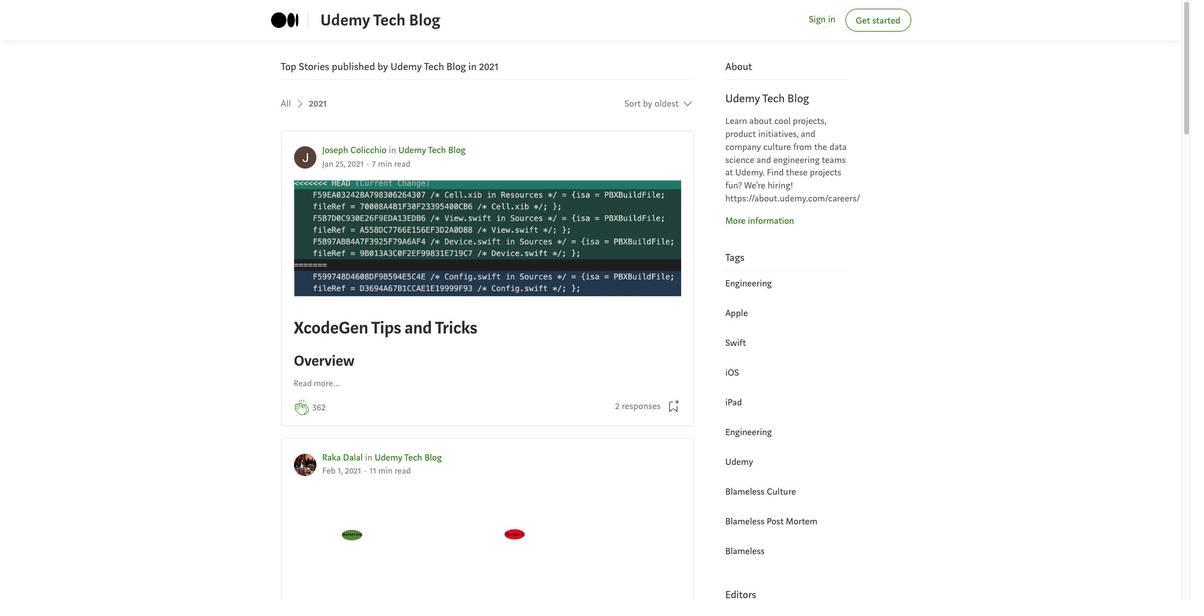 Task type: describe. For each thing, give the bounding box(es) containing it.
blog inside 'link'
[[409, 10, 440, 30]]

362
[[313, 402, 326, 414]]

swift
[[726, 337, 746, 349]]

2021 link
[[309, 93, 327, 116]]

colicchio
[[351, 145, 387, 157]]

raka dalal link
[[322, 452, 363, 464]]

xcodegen
[[294, 317, 368, 339]]

these
[[786, 167, 808, 179]]

udemy up "learn"
[[726, 91, 760, 106]]

sign
[[809, 14, 826, 26]]

feb 1, 2021 link
[[322, 466, 361, 478]]

sort
[[625, 98, 641, 110]]

about
[[750, 116, 773, 127]]

science
[[726, 154, 755, 166]]

tech inside 'link'
[[374, 10, 406, 30]]

1,
[[338, 466, 343, 478]]

about
[[726, 60, 752, 73]]

at
[[726, 167, 733, 179]]

udemy up the 7 min read image
[[399, 145, 426, 157]]

swift link
[[726, 337, 746, 349]]

data
[[830, 141, 847, 153]]

11 min read image
[[370, 466, 411, 478]]

we're
[[744, 180, 766, 192]]

2 responses
[[615, 401, 661, 413]]

teams
[[822, 154, 846, 166]]

read
[[294, 379, 312, 390]]

udemy right published
[[391, 60, 422, 73]]

jan 25, 2021
[[322, 159, 364, 170]]

dalal
[[343, 452, 363, 464]]

get started
[[856, 15, 901, 27]]

1 vertical spatial udemy tech blog
[[726, 91, 810, 106]]

2 engineering from the top
[[726, 427, 772, 439]]

udemy tech blog link for raka dalal in udemy tech blog
[[375, 452, 442, 464]]

projects,
[[793, 116, 827, 127]]

jan 25, 2021 link
[[322, 159, 364, 170]]

raka
[[322, 452, 341, 464]]

go to the profile of joseph colicchio image
[[294, 146, 316, 169]]

blameless post mortem link
[[726, 516, 818, 528]]

blameless for culture
[[726, 486, 765, 498]]

blameless culture link
[[726, 486, 796, 498]]

sign in link
[[809, 13, 836, 27]]

the
[[815, 141, 828, 153]]

responses
[[622, 401, 661, 413]]

25,
[[336, 159, 346, 170]]

ipad link
[[726, 397, 742, 409]]

all link
[[281, 93, 307, 116]]

top stories published by udemy tech blog in 2021
[[281, 60, 499, 73]]

0 vertical spatial by
[[378, 60, 388, 73]]

sort by oldest button
[[625, 93, 695, 116]]

feb
[[322, 466, 336, 478]]

in inside sign in link
[[828, 14, 836, 26]]

get
[[856, 15, 871, 27]]

ios
[[726, 367, 740, 379]]

7 min read image
[[372, 159, 411, 170]]

xcodegen tips and tricks
[[294, 317, 477, 339]]

2 engineering link from the top
[[726, 427, 772, 439]]

udemy tech blog link for joseph colicchio in udemy tech blog
[[399, 145, 466, 157]]

post
[[767, 516, 784, 528]]

udemy.
[[736, 167, 765, 179]]

udemy up blameless culture link
[[726, 457, 754, 468]]

more
[[726, 215, 746, 227]]

product
[[726, 128, 756, 140]]

engineering
[[774, 154, 820, 166]]

blameless post mortem
[[726, 516, 818, 528]]

stories
[[299, 60, 330, 73]]

2 responses link
[[615, 401, 661, 414]]

information
[[748, 215, 795, 227]]



Task type: locate. For each thing, give the bounding box(es) containing it.
apple link
[[726, 308, 748, 319]]

and up the find
[[757, 154, 772, 166]]

company
[[726, 141, 761, 153]]

2 vertical spatial udemy tech blog link
[[375, 452, 442, 464]]

engineering link
[[726, 278, 772, 290], [726, 427, 772, 439]]

https://about.udemy.com/careers/ link
[[726, 193, 861, 205]]

2 blameless from the top
[[726, 516, 765, 528]]

2 vertical spatial blameless
[[726, 546, 765, 558]]

362 button
[[313, 402, 326, 415]]

udemy tech blog link up 11 min read image
[[375, 452, 442, 464]]

0 vertical spatial engineering
[[726, 278, 772, 290]]

by inside sort by oldest button
[[643, 98, 653, 110]]

fun?
[[726, 180, 742, 192]]

ipad
[[726, 397, 742, 409]]

blameless culture
[[726, 486, 796, 498]]

joseph colicchio link
[[322, 145, 387, 157]]

published
[[332, 60, 375, 73]]

1 horizontal spatial udemy tech blog
[[726, 91, 810, 106]]

more…
[[314, 379, 341, 390]]

read more… link
[[294, 378, 341, 391]]

1 vertical spatial blameless
[[726, 516, 765, 528]]

by right published
[[378, 60, 388, 73]]

1 blameless from the top
[[726, 486, 765, 498]]

blameless link
[[726, 546, 765, 558]]

blameless up blameless link
[[726, 516, 765, 528]]

udemy tech blog
[[321, 10, 440, 30], [726, 91, 810, 106]]

cool
[[775, 116, 791, 127]]

and down projects,
[[801, 128, 816, 140]]

1 vertical spatial engineering link
[[726, 427, 772, 439]]

and
[[801, 128, 816, 140], [757, 154, 772, 166]]

mortem
[[786, 516, 818, 528]]

tips
[[371, 317, 401, 339]]

initiatives,
[[759, 128, 799, 140]]

by
[[378, 60, 388, 73], [643, 98, 653, 110]]

blameless
[[726, 486, 765, 498], [726, 516, 765, 528], [726, 546, 765, 558]]

https://about.udemy.com/careers/
[[726, 193, 861, 205]]

0 vertical spatial engineering link
[[726, 278, 772, 290]]

hiring!
[[768, 180, 794, 192]]

0 vertical spatial blameless
[[726, 486, 765, 498]]

learn
[[726, 116, 748, 127]]

engineering link down tags at the top
[[726, 278, 772, 290]]

and tricks
[[405, 317, 477, 339]]

0 horizontal spatial udemy tech blog
[[321, 10, 440, 30]]

get started link
[[846, 9, 911, 32]]

by right sort
[[643, 98, 653, 110]]

projects
[[810, 167, 842, 179]]

started
[[873, 15, 901, 27]]

find
[[767, 167, 784, 179]]

1 vertical spatial udemy tech blog link
[[399, 145, 466, 157]]

sign in
[[809, 14, 836, 26]]

1 horizontal spatial by
[[643, 98, 653, 110]]

feb 1, 2021
[[322, 466, 361, 478]]

from
[[794, 141, 812, 153]]

blog
[[409, 10, 440, 30], [447, 60, 466, 73], [788, 91, 810, 106], [448, 145, 466, 157], [425, 452, 442, 464]]

udemy up published
[[321, 10, 370, 30]]

in
[[828, 14, 836, 26], [469, 60, 477, 73], [389, 145, 396, 157], [365, 452, 373, 464]]

joseph
[[322, 145, 348, 157]]

sort by oldest
[[625, 98, 679, 110]]

learn about cool projects, product initiatives, and company culture from the data science and engineering teams at udemy. find these projects fun? we're hiring! https://about.udemy.com/careers/
[[726, 116, 861, 205]]

udemy tech blog link
[[321, 8, 440, 32], [399, 145, 466, 157], [375, 452, 442, 464]]

more information
[[726, 215, 795, 227]]

joseph colicchio in udemy tech blog
[[322, 145, 466, 157]]

culture
[[764, 141, 791, 153]]

apple
[[726, 308, 748, 319]]

raka dalal in udemy tech blog
[[322, 452, 442, 464]]

0 vertical spatial udemy tech blog
[[321, 10, 440, 30]]

0 vertical spatial and
[[801, 128, 816, 140]]

culture
[[767, 486, 796, 498]]

udemy
[[321, 10, 370, 30], [391, 60, 422, 73], [726, 91, 760, 106], [399, 145, 426, 157], [375, 452, 403, 464], [726, 457, 754, 468]]

0 vertical spatial udemy tech blog link
[[321, 8, 440, 32]]

udemy tech blog link up the 7 min read image
[[399, 145, 466, 157]]

udemy up 11 min read image
[[375, 452, 403, 464]]

1 vertical spatial engineering
[[726, 427, 772, 439]]

blameless down the udemy link in the right bottom of the page
[[726, 486, 765, 498]]

udemy link
[[726, 457, 754, 468]]

tags
[[726, 251, 745, 264]]

engineering down tags at the top
[[726, 278, 772, 290]]

engineering
[[726, 278, 772, 290], [726, 427, 772, 439]]

all
[[281, 98, 291, 110]]

2021
[[479, 60, 499, 73], [309, 98, 327, 110], [348, 159, 364, 170], [345, 466, 361, 478]]

engineering link up the udemy link in the right bottom of the page
[[726, 427, 772, 439]]

overview
[[294, 352, 355, 371]]

blameless for post
[[726, 516, 765, 528]]

1 horizontal spatial and
[[801, 128, 816, 140]]

1 vertical spatial and
[[757, 154, 772, 166]]

go to the profile of raka dalal image
[[294, 454, 316, 477]]

engineering up the udemy link in the right bottom of the page
[[726, 427, 772, 439]]

0 horizontal spatial and
[[757, 154, 772, 166]]

udemy tech blog up the top stories published by udemy tech blog in 2021
[[321, 10, 440, 30]]

blameless down blameless post mortem link at the bottom of page
[[726, 546, 765, 558]]

1 engineering link from the top
[[726, 278, 772, 290]]

oldest
[[655, 98, 679, 110]]

1 vertical spatial by
[[643, 98, 653, 110]]

3 blameless from the top
[[726, 546, 765, 558]]

top
[[281, 60, 296, 73]]

more information link
[[726, 215, 795, 227]]

read more…
[[294, 379, 341, 390]]

ios link
[[726, 367, 740, 379]]

jan
[[322, 159, 334, 170]]

udemy tech blog up about
[[726, 91, 810, 106]]

2
[[615, 401, 620, 413]]

udemy tech blog link up the top stories published by udemy tech blog in 2021
[[321, 8, 440, 32]]

0 horizontal spatial by
[[378, 60, 388, 73]]

1 engineering from the top
[[726, 278, 772, 290]]



Task type: vqa. For each thing, say whether or not it's contained in the screenshot.
AWS
no



